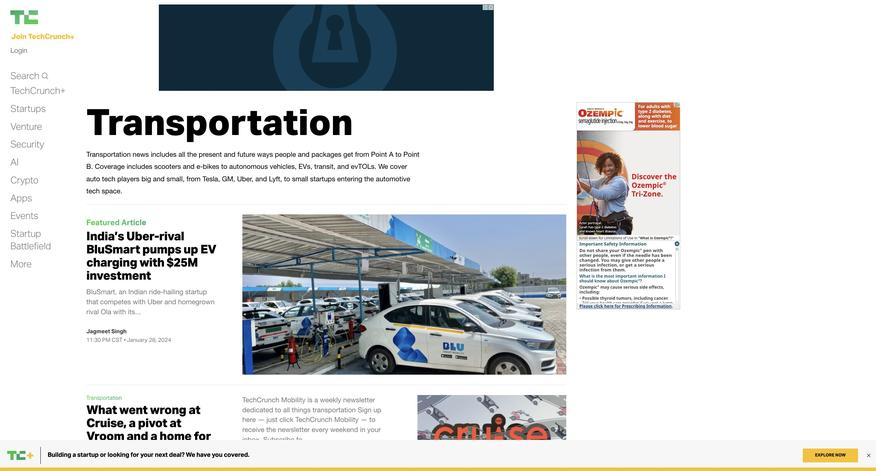 Task type: locate. For each thing, give the bounding box(es) containing it.
1 horizontal spatial tech
[[102, 175, 115, 183]]

3 transportation from the top
[[86, 395, 122, 401]]

cst
[[112, 336, 123, 343]]

apps link
[[10, 192, 32, 204]]

at right wrong
[[189, 402, 200, 417]]

the inside techcrunch mobility is a weekly newsletter dedicated to all things transportation sign up here — just click techcrunch mobility — to receive the newsletter every weekend in your inbox. subscribe fo...
[[266, 426, 276, 433]]

transportation link
[[86, 395, 122, 401]]

all up "click"
[[283, 406, 290, 414]]

newsletter down "click"
[[278, 426, 310, 433]]

join
[[11, 32, 27, 41]]

1 horizontal spatial up
[[374, 406, 381, 414]]

space.
[[102, 187, 122, 195]]

rival down that
[[86, 308, 99, 316]]

newsletter up sign
[[343, 396, 375, 404]]

receive
[[242, 426, 264, 433]]

0 vertical spatial all
[[178, 150, 185, 158]]

techcrunch up 'every'
[[295, 416, 332, 424]]

transportation up coverage
[[86, 150, 131, 158]]

login
[[10, 46, 27, 55]]

0 horizontal spatial tech
[[86, 187, 100, 195]]

rival up $25m
[[159, 228, 184, 243]]

login link
[[10, 44, 27, 57]]

pm
[[102, 336, 110, 343]]

all up scooters
[[178, 150, 185, 158]]

up left ev
[[184, 241, 198, 257]]

venture link
[[10, 120, 42, 132]]

and down went on the bottom of the page
[[127, 428, 148, 444]]

present
[[199, 150, 222, 158]]

1 vertical spatial transportation
[[86, 150, 131, 158]]

and
[[224, 150, 236, 158], [298, 150, 310, 158], [183, 162, 195, 170], [337, 162, 349, 170], [153, 175, 165, 183], [255, 175, 267, 183], [165, 298, 176, 306], [127, 428, 148, 444]]

tech
[[102, 175, 115, 183], [86, 187, 100, 195]]

1 vertical spatial rival
[[86, 308, 99, 316]]

0 vertical spatial techcrunch
[[28, 32, 70, 41]]

a left home at the left bottom of page
[[150, 428, 157, 444]]

subscribe
[[263, 435, 294, 443]]

hailing
[[163, 288, 183, 296]]

0 horizontal spatial point
[[371, 150, 387, 158]]

ai
[[10, 156, 19, 168]]

and left lyft,
[[255, 175, 267, 183]]

an
[[119, 288, 126, 296]]

0 vertical spatial with
[[140, 255, 164, 270]]

1 vertical spatial with
[[133, 298, 146, 306]]

2 horizontal spatial the
[[364, 175, 374, 183]]

transportation for transportation news includes all the present and future ways people and packages get from point a to point b. coverage includes scooters and e-bikes to autonomous vehicles, evs, transit, and evtols. we cover auto tech players big and small, from tesla, gm, uber, and lyft, to small startups entering the automotive tech space.
[[86, 150, 131, 158]]

transportation up the what
[[86, 395, 122, 401]]

0 vertical spatial rival
[[159, 228, 184, 243]]

a
[[314, 396, 318, 404], [129, 415, 136, 430], [150, 428, 157, 444]]

evtols.
[[351, 162, 377, 170]]

rival inside featured article india's uber-rival blusmart pumps up ev charging with $25m investment
[[159, 228, 184, 243]]

every
[[312, 426, 328, 433]]

0 horizontal spatial rival
[[86, 308, 99, 316]]

and inside blusmart, an indian ride-hailing startup that competes with uber and homegrown rival ola with its...
[[165, 298, 176, 306]]

dojo
[[128, 442, 155, 457]]

jagmeet singh link
[[86, 328, 127, 335]]

jagmeet
[[86, 328, 110, 335]]

singh
[[111, 328, 127, 335]]

cover
[[390, 162, 407, 170]]

2 horizontal spatial a
[[314, 396, 318, 404]]

tech down coverage
[[102, 175, 115, 183]]

0 horizontal spatial advertisement element
[[159, 4, 494, 91]]

ride-
[[149, 288, 163, 296]]

0 horizontal spatial techcrunch
[[28, 32, 70, 41]]

tech down auto
[[86, 187, 100, 195]]

the down evtols.
[[364, 175, 374, 183]]

transportation inside transportation news includes all the present and future ways people and packages get from point a to point b. coverage includes scooters and e-bikes to autonomous vehicles, evs, transit, and evtols. we cover auto tech players big and small, from tesla, gm, uber, and lyft, to small startups entering the automotive tech space.
[[86, 150, 131, 158]]

the
[[187, 150, 197, 158], [364, 175, 374, 183], [266, 426, 276, 433]]

0 vertical spatial from
[[355, 150, 369, 158]]

techcrunch up dedicated
[[242, 396, 279, 404]]

the down — just
[[266, 426, 276, 433]]

wrong
[[150, 402, 186, 417]]

1 vertical spatial newsletter
[[278, 426, 310, 433]]

1 vertical spatial techcrunch
[[242, 396, 279, 404]]

1 horizontal spatial newsletter
[[343, 396, 375, 404]]

with down uber-
[[140, 255, 164, 270]]

point left a
[[371, 150, 387, 158]]

0 horizontal spatial all
[[178, 150, 185, 158]]

up inside featured article india's uber-rival blusmart pumps up ev charging with $25m investment
[[184, 241, 198, 257]]

0 horizontal spatial up
[[184, 241, 198, 257]]

2 vertical spatial transportation
[[86, 395, 122, 401]]

1 horizontal spatial rival
[[159, 228, 184, 243]]

rival inside blusmart, an indian ride-hailing startup that competes with uber and homegrown rival ola with its...
[[86, 308, 99, 316]]

0 horizontal spatial the
[[187, 150, 197, 158]]

big
[[141, 175, 151, 183]]

1 vertical spatial advertisement element
[[577, 102, 680, 309]]

0 vertical spatial transportation
[[86, 98, 353, 144]]

1 vertical spatial from
[[187, 175, 201, 183]]

with inside featured article india's uber-rival blusmart pumps up ev charging with $25m investment
[[140, 255, 164, 270]]

security link
[[10, 138, 44, 150]]

1 horizontal spatial advertisement element
[[577, 102, 680, 309]]

coverage
[[95, 162, 125, 170]]

is
[[308, 396, 312, 404]]

transportation for transportation
[[86, 98, 353, 144]]

ways
[[257, 150, 273, 158]]

charging
[[86, 255, 137, 270]]

to up "click"
[[275, 406, 281, 414]]

transportation for transportation what went wrong at cruise, a pivot at vroom and a home for tesla's dojo supercomputer
[[86, 395, 122, 401]]

packages
[[312, 150, 341, 158]]

2 vertical spatial with
[[113, 308, 126, 316]]

competes
[[100, 298, 131, 306]]

a left pivot
[[129, 415, 136, 430]]

2 horizontal spatial techcrunch
[[295, 416, 332, 424]]

28,
[[149, 336, 157, 343]]

crypto
[[10, 174, 39, 186]]

weekly
[[320, 396, 341, 404]]

the up e-
[[187, 150, 197, 158]]

2 point from the left
[[404, 150, 420, 158]]

scooters
[[154, 162, 181, 170]]

in
[[360, 426, 365, 433]]

pivot
[[138, 415, 167, 430]]

0 horizontal spatial a
[[129, 415, 136, 430]]

home
[[160, 428, 192, 444]]

mobility
[[281, 396, 306, 404]]

transportation
[[86, 98, 353, 144], [86, 150, 131, 158], [86, 395, 122, 401]]

small
[[292, 175, 308, 183]]

transportation up present
[[86, 98, 353, 144]]

includes down news
[[127, 162, 152, 170]]

1 vertical spatial all
[[283, 406, 290, 414]]

1 vertical spatial tech
[[86, 187, 100, 195]]

security
[[10, 138, 44, 150]]

evs,
[[299, 162, 312, 170]]

to up your
[[369, 416, 376, 424]]

b.
[[86, 162, 93, 170]]

all inside techcrunch mobility is a weekly newsletter dedicated to all things transportation sign up here — just click techcrunch mobility — to receive the newsletter every weekend in your inbox. subscribe fo...
[[283, 406, 290, 414]]

at right pivot
[[170, 415, 181, 430]]

includes
[[151, 150, 177, 158], [127, 162, 152, 170]]

0 horizontal spatial at
[[170, 415, 181, 430]]

and down "hailing"
[[165, 298, 176, 306]]

auto
[[86, 175, 100, 183]]

1 transportation from the top
[[86, 98, 353, 144]]

up
[[184, 241, 198, 257], [374, 406, 381, 414]]

gm,
[[222, 175, 235, 183]]

homegrown
[[178, 298, 215, 306]]

advertisement element
[[159, 4, 494, 91], [577, 102, 680, 309]]

more
[[10, 258, 32, 270]]

up right sign
[[374, 406, 381, 414]]

and right big
[[153, 175, 165, 183]]

to
[[395, 150, 402, 158], [221, 162, 227, 170], [284, 175, 290, 183], [275, 406, 281, 414], [369, 416, 376, 424]]

1 horizontal spatial the
[[266, 426, 276, 433]]

2 transportation from the top
[[86, 150, 131, 158]]

a
[[389, 150, 394, 158]]

2 vertical spatial the
[[266, 426, 276, 433]]

tesla,
[[203, 175, 220, 183]]

at
[[189, 402, 200, 417], [170, 415, 181, 430]]

0 vertical spatial up
[[184, 241, 198, 257]]

1 horizontal spatial point
[[404, 150, 420, 158]]

1 horizontal spatial all
[[283, 406, 290, 414]]

future
[[237, 150, 255, 158]]

with down indian
[[133, 298, 146, 306]]

1 vertical spatial up
[[374, 406, 381, 414]]

with down competes
[[113, 308, 126, 316]]

from down e-
[[187, 175, 201, 183]]

techcrunch down techcrunch link
[[28, 32, 70, 41]]

cruise,
[[86, 415, 126, 430]]

to up gm,
[[221, 162, 227, 170]]

1 vertical spatial the
[[364, 175, 374, 183]]

india's uber-rival blusmart pumps up ev charging with $25m investment link
[[86, 228, 216, 283]]

1 horizontal spatial from
[[355, 150, 369, 158]]

from up evtols.
[[355, 150, 369, 158]]

what went wrong at cruise, a pivot at vroom and a home for tesla's dojo supercomputer link
[[86, 402, 211, 470]]

point up cover
[[404, 150, 420, 158]]

a right is
[[314, 396, 318, 404]]

ev
[[200, 241, 216, 257]]

0 vertical spatial advertisement element
[[159, 4, 494, 91]]

ai link
[[10, 156, 19, 168]]

transportation inside transportation what went wrong at cruise, a pivot at vroom and a home for tesla's dojo supercomputer
[[86, 395, 122, 401]]

0 vertical spatial newsletter
[[343, 396, 375, 404]]

people
[[275, 150, 296, 158]]

with
[[140, 255, 164, 270], [133, 298, 146, 306], [113, 308, 126, 316]]

0 horizontal spatial from
[[187, 175, 201, 183]]

players
[[117, 175, 140, 183]]

includes up scooters
[[151, 150, 177, 158]]

vroom
[[86, 428, 124, 444]]



Task type: vqa. For each thing, say whether or not it's contained in the screenshot.
on
no



Task type: describe. For each thing, give the bounding box(es) containing it.
india's
[[86, 228, 124, 243]]

1 vertical spatial includes
[[127, 162, 152, 170]]

went
[[119, 402, 148, 417]]

2024
[[158, 336, 171, 343]]

tesla's
[[86, 442, 126, 457]]

what
[[86, 402, 117, 417]]

2 vertical spatial techcrunch
[[295, 416, 332, 424]]

and down get
[[337, 162, 349, 170]]

crypto link
[[10, 174, 39, 186]]

•
[[124, 336, 126, 343]]

events
[[10, 209, 38, 222]]

techcrunch mobility is a weekly newsletter dedicated to all things transportation sign up here — just click techcrunch mobility — to receive the newsletter every weekend in your inbox. subscribe fo...
[[242, 396, 381, 443]]

sign
[[358, 406, 372, 414]]

startup
[[10, 227, 41, 239]]

1 horizontal spatial a
[[150, 428, 157, 444]]

blusmart,
[[86, 288, 117, 296]]

transportation what went wrong at cruise, a pivot at vroom and a home for tesla's dojo supercomputer
[[86, 395, 211, 470]]

techcrunch link
[[10, 10, 79, 24]]

fo...
[[296, 435, 308, 443]]

uber-
[[126, 228, 159, 243]]

to right a
[[395, 150, 402, 158]]

startup battlefield link
[[10, 227, 51, 252]]

e-
[[196, 162, 203, 170]]

vehicles,
[[270, 162, 297, 170]]

join techcrunch +
[[11, 32, 74, 41]]

mobility —
[[334, 416, 368, 424]]

blusmart
[[86, 241, 140, 257]]

search image
[[41, 73, 49, 79]]

battlefield
[[10, 240, 51, 252]]

here
[[242, 416, 256, 424]]

venture
[[10, 120, 42, 132]]

featured
[[86, 217, 120, 227]]

lyft,
[[269, 175, 282, 183]]

events link
[[10, 209, 38, 222]]

more link
[[10, 258, 32, 270]]

uber
[[148, 298, 163, 306]]

+
[[70, 32, 74, 41]]

and inside transportation what went wrong at cruise, a pivot at vroom and a home for tesla's dojo supercomputer
[[127, 428, 148, 444]]

startups link
[[10, 102, 46, 115]]

your
[[367, 426, 381, 433]]

apps
[[10, 192, 32, 204]]

for
[[194, 428, 211, 444]]

article
[[121, 217, 146, 227]]

startup battlefield
[[10, 227, 51, 252]]

entering
[[337, 175, 362, 183]]

techcrunch inside join techcrunch +
[[28, 32, 70, 41]]

techcrunch image
[[10, 10, 38, 24]]

ola
[[101, 308, 111, 316]]

startups
[[310, 175, 335, 183]]

0 vertical spatial the
[[187, 150, 197, 158]]

blusmart charging hub image
[[242, 215, 566, 375]]

and left future
[[224, 150, 236, 158]]

$25m
[[167, 255, 198, 270]]

pumps
[[142, 241, 181, 257]]

small,
[[167, 175, 185, 183]]

0 vertical spatial tech
[[102, 175, 115, 183]]

transportation news includes all the present and future ways people and packages get from point a to point b. coverage includes scooters and e-bikes to autonomous vehicles, evs, transit, and evtols. we cover auto tech players big and small, from tesla, gm, uber, and lyft, to small startups entering the automotive tech space.
[[86, 150, 420, 195]]

— just
[[258, 416, 278, 424]]

a inside techcrunch mobility is a weekly newsletter dedicated to all things transportation sign up here — just click techcrunch mobility — to receive the newsletter every weekend in your inbox. subscribe fo...
[[314, 396, 318, 404]]

0 vertical spatial includes
[[151, 150, 177, 158]]

1 horizontal spatial at
[[189, 402, 200, 417]]

blusmart, an indian ride-hailing startup that competes with uber and homegrown rival ola with its...
[[86, 288, 215, 316]]

techcrunch+ link
[[10, 84, 66, 97]]

1 horizontal spatial techcrunch
[[242, 396, 279, 404]]

and left e-
[[183, 162, 195, 170]]

january
[[127, 336, 148, 343]]

transit,
[[314, 162, 335, 170]]

startup
[[185, 288, 207, 296]]

search
[[10, 69, 39, 81]]

featured article india's uber-rival blusmart pumps up ev charging with $25m investment
[[86, 217, 216, 283]]

startups
[[10, 102, 46, 114]]

to right lyft,
[[284, 175, 290, 183]]

dedicated
[[242, 406, 273, 414]]

autonomous
[[229, 162, 268, 170]]

1 point from the left
[[371, 150, 387, 158]]

and up evs,
[[298, 150, 310, 158]]

all inside transportation news includes all the present and future ways people and packages get from point a to point b. coverage includes scooters and e-bikes to autonomous vehicles, evs, transit, and evtols. we cover auto tech players big and small, from tesla, gm, uber, and lyft, to small startups entering the automotive tech space.
[[178, 150, 185, 158]]

techcrunch+
[[10, 84, 66, 96]]

news
[[133, 150, 149, 158]]

0 horizontal spatial newsletter
[[278, 426, 310, 433]]

11:30
[[86, 336, 101, 343]]

its...
[[128, 308, 141, 316]]

up inside techcrunch mobility is a weekly newsletter dedicated to all things transportation sign up here — just click techcrunch mobility — to receive the newsletter every weekend in your inbox. subscribe fo...
[[374, 406, 381, 414]]

cruise logo modified with traffic cone and stop sign to reflect challenges faced by the company image
[[418, 395, 566, 471]]

bikes
[[203, 162, 219, 170]]



